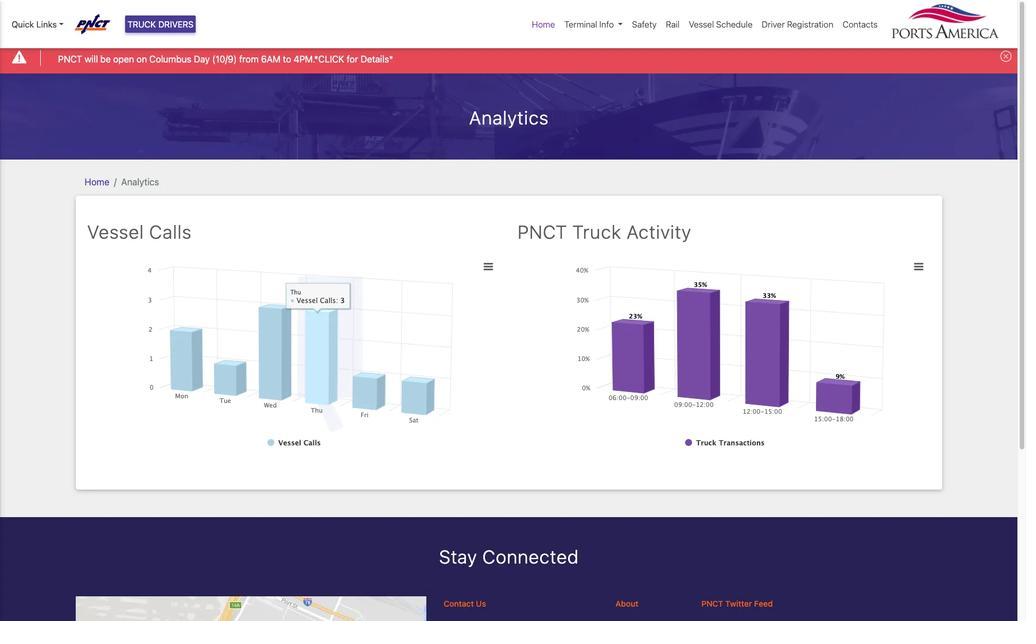 Task type: locate. For each thing, give the bounding box(es) containing it.
0 horizontal spatial vessel
[[87, 221, 144, 243]]

driver registration link
[[757, 13, 838, 35]]

0 vertical spatial truck
[[127, 19, 156, 29]]

twitter
[[725, 599, 752, 609]]

pnct will be open on columbus day (10/9) from 6am to 4pm.*click for details*
[[58, 54, 393, 64]]

connected
[[482, 546, 579, 568]]

from
[[239, 54, 259, 64]]

2 horizontal spatial pnct
[[702, 599, 723, 609]]

open
[[113, 54, 134, 64]]

2 vertical spatial pnct
[[702, 599, 723, 609]]

analytics
[[469, 107, 549, 128], [121, 177, 159, 187]]

1 horizontal spatial home
[[532, 19, 555, 29]]

quick
[[11, 19, 34, 29]]

home
[[532, 19, 555, 29], [85, 177, 109, 187]]

vessel
[[689, 19, 714, 29], [87, 221, 144, 243]]

1 vertical spatial pnct
[[517, 221, 567, 243]]

pnct for pnct will be open on columbus day (10/9) from 6am to 4pm.*click for details*
[[58, 54, 82, 64]]

truck drivers
[[127, 19, 194, 29]]

0 horizontal spatial truck
[[127, 19, 156, 29]]

1 vertical spatial vessel
[[87, 221, 144, 243]]

pnct for pnct truck activity
[[517, 221, 567, 243]]

1 vertical spatial home link
[[85, 177, 109, 187]]

pnct inside "link"
[[58, 54, 82, 64]]

about
[[616, 599, 639, 609]]

vessel left calls
[[87, 221, 144, 243]]

calls
[[149, 221, 192, 243]]

pnct will be open on columbus day (10/9) from 6am to 4pm.*click for details* alert
[[0, 42, 1018, 73]]

0 vertical spatial home
[[532, 19, 555, 29]]

terminal info link
[[560, 13, 628, 35]]

columbus
[[149, 54, 191, 64]]

contacts
[[843, 19, 878, 29]]

home link
[[527, 13, 560, 35], [85, 177, 109, 187]]

stay
[[439, 546, 477, 568]]

0 vertical spatial pnct
[[58, 54, 82, 64]]

truck drivers link
[[125, 15, 196, 33]]

truck inside truck drivers link
[[127, 19, 156, 29]]

contacts link
[[838, 13, 882, 35]]

schedule
[[716, 19, 753, 29]]

6am
[[261, 54, 281, 64]]

vessel right rail
[[689, 19, 714, 29]]

vessel schedule
[[689, 19, 753, 29]]

1 horizontal spatial analytics
[[469, 107, 549, 128]]

registration
[[787, 19, 834, 29]]

to
[[283, 54, 291, 64]]

(10/9)
[[212, 54, 237, 64]]

1 horizontal spatial pnct
[[517, 221, 567, 243]]

will
[[85, 54, 98, 64]]

activity
[[626, 221, 691, 243]]

drivers
[[158, 19, 194, 29]]

truck
[[127, 19, 156, 29], [572, 221, 621, 243]]

1 vertical spatial truck
[[572, 221, 621, 243]]

1 vertical spatial home
[[85, 177, 109, 187]]

terminal
[[564, 19, 597, 29]]

rail
[[666, 19, 680, 29]]

1 horizontal spatial home link
[[527, 13, 560, 35]]

0 horizontal spatial pnct
[[58, 54, 82, 64]]

0 horizontal spatial analytics
[[121, 177, 159, 187]]

pnct
[[58, 54, 82, 64], [517, 221, 567, 243], [702, 599, 723, 609]]

pnct for pnct twitter feed
[[702, 599, 723, 609]]

driver
[[762, 19, 785, 29]]

1 horizontal spatial vessel
[[689, 19, 714, 29]]

safety
[[632, 19, 657, 29]]

0 vertical spatial vessel
[[689, 19, 714, 29]]



Task type: vqa. For each thing, say whether or not it's contained in the screenshot.
"of" inside the Terms of Use link
no



Task type: describe. For each thing, give the bounding box(es) containing it.
1 horizontal spatial truck
[[572, 221, 621, 243]]

details*
[[361, 54, 393, 64]]

0 vertical spatial analytics
[[469, 107, 549, 128]]

0 vertical spatial home link
[[527, 13, 560, 35]]

on
[[137, 54, 147, 64]]

0 horizontal spatial home
[[85, 177, 109, 187]]

pnct truck activity
[[517, 221, 691, 243]]

contact us
[[444, 599, 486, 609]]

pnct twitter feed
[[702, 599, 773, 609]]

links
[[36, 19, 57, 29]]

us
[[476, 599, 486, 609]]

vessel calls
[[87, 221, 192, 243]]

for
[[347, 54, 358, 64]]

feed
[[754, 599, 773, 609]]

0 horizontal spatial home link
[[85, 177, 109, 187]]

quick links
[[11, 19, 57, 29]]

vessel schedule link
[[684, 13, 757, 35]]

day
[[194, 54, 210, 64]]

stay connected
[[439, 546, 579, 568]]

pnct will be open on columbus day (10/9) from 6am to 4pm.*click for details* link
[[58, 52, 393, 66]]

contact
[[444, 599, 474, 609]]

terminal info
[[564, 19, 614, 29]]

vessel for vessel calls
[[87, 221, 144, 243]]

be
[[100, 54, 111, 64]]

close image
[[1000, 51, 1012, 62]]

1 vertical spatial analytics
[[121, 177, 159, 187]]

4pm.*click
[[294, 54, 344, 64]]

safety link
[[628, 13, 661, 35]]

driver registration
[[762, 19, 834, 29]]

info
[[599, 19, 614, 29]]

vessel for vessel schedule
[[689, 19, 714, 29]]

quick links link
[[11, 18, 64, 31]]

rail link
[[661, 13, 684, 35]]



